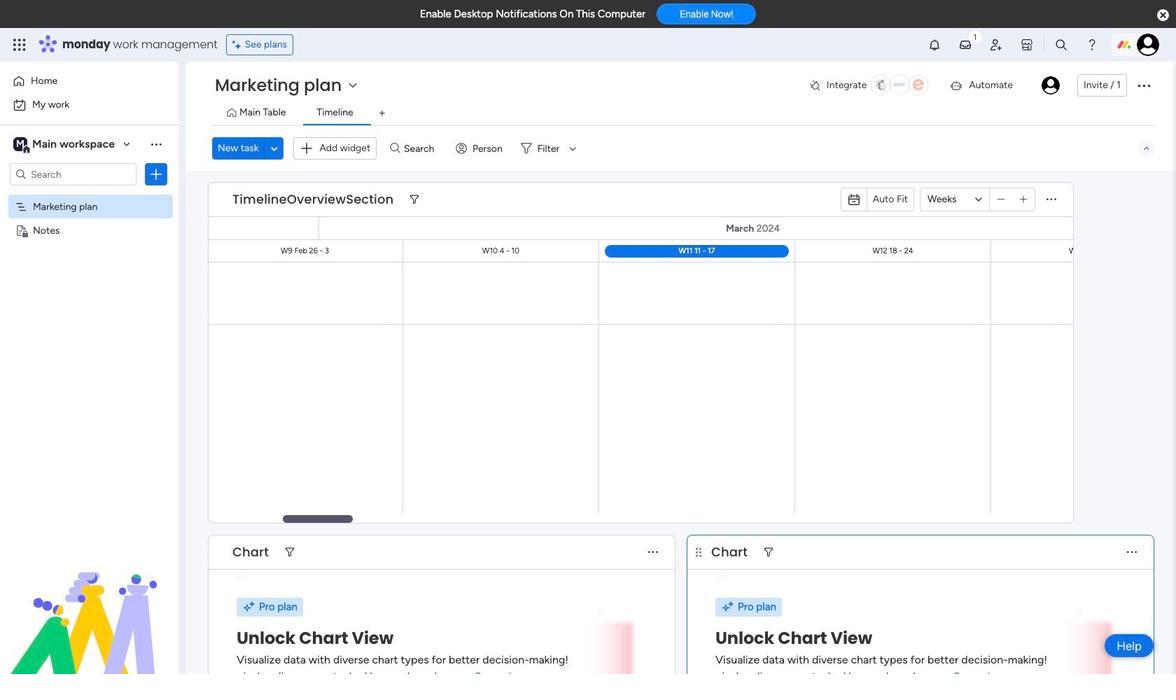 Task type: describe. For each thing, give the bounding box(es) containing it.
collapse image
[[1142, 143, 1153, 154]]

kendall parks image
[[1138, 34, 1160, 56]]

1 vertical spatial options image
[[149, 167, 163, 181]]

select product image
[[13, 38, 27, 52]]

workspace options image
[[149, 137, 163, 151]]

0 vertical spatial more dots image
[[1047, 194, 1057, 205]]

0 horizontal spatial more dots image
[[649, 547, 658, 558]]

lottie animation image
[[0, 533, 179, 675]]

workspace selection element
[[13, 136, 117, 154]]

help image
[[1086, 38, 1100, 52]]

v2 minus image
[[998, 194, 1005, 205]]

dapulse drag handle 3 image
[[696, 547, 702, 558]]

Search in workspace field
[[29, 166, 117, 182]]

lottie animation element
[[0, 533, 179, 675]]

notifications image
[[928, 38, 942, 52]]

see plans image
[[232, 37, 245, 53]]



Task type: locate. For each thing, give the bounding box(es) containing it.
options image
[[1136, 77, 1153, 94], [149, 167, 163, 181]]

add view image
[[379, 108, 385, 119]]

more dots image left dapulse drag handle 3 image
[[649, 547, 658, 558]]

angle down image
[[271, 143, 278, 154]]

invite members image
[[990, 38, 1004, 52]]

more dots image
[[1047, 194, 1057, 205], [649, 547, 658, 558]]

v2 search image
[[390, 141, 401, 156]]

search everything image
[[1055, 38, 1069, 52]]

1 horizontal spatial more dots image
[[1047, 194, 1057, 205]]

private board image
[[15, 223, 28, 237]]

list box
[[0, 192, 179, 431]]

options image down workspace options image
[[149, 167, 163, 181]]

tab
[[371, 102, 393, 125]]

update feed image
[[959, 38, 973, 52]]

arrow down image
[[565, 140, 582, 157]]

1 horizontal spatial options image
[[1136, 77, 1153, 94]]

tab list
[[212, 102, 1156, 125]]

options image down kendall parks icon
[[1136, 77, 1153, 94]]

1 vertical spatial option
[[8, 94, 170, 116]]

0 vertical spatial option
[[8, 70, 170, 92]]

monday marketplace image
[[1021, 38, 1035, 52]]

more dots image right v2 plus 'image'
[[1047, 194, 1057, 205]]

0 horizontal spatial options image
[[149, 167, 163, 181]]

more dots image
[[1128, 547, 1138, 558]]

2 vertical spatial option
[[0, 194, 179, 196]]

None field
[[229, 191, 397, 209], [229, 544, 272, 562], [708, 544, 752, 562], [229, 191, 397, 209], [229, 544, 272, 562], [708, 544, 752, 562]]

kendall parks image
[[1042, 76, 1060, 95]]

dapulse close image
[[1158, 8, 1170, 22]]

1 vertical spatial more dots image
[[649, 547, 658, 558]]

v2 plus image
[[1020, 194, 1028, 205]]

Search field
[[401, 139, 443, 158]]

option
[[8, 70, 170, 92], [8, 94, 170, 116], [0, 194, 179, 196]]

0 vertical spatial options image
[[1136, 77, 1153, 94]]

main content
[[0, 171, 1177, 675]]

workspace image
[[13, 137, 27, 152]]

1 image
[[969, 29, 982, 44]]



Task type: vqa. For each thing, say whether or not it's contained in the screenshot.
leftmost Status
no



